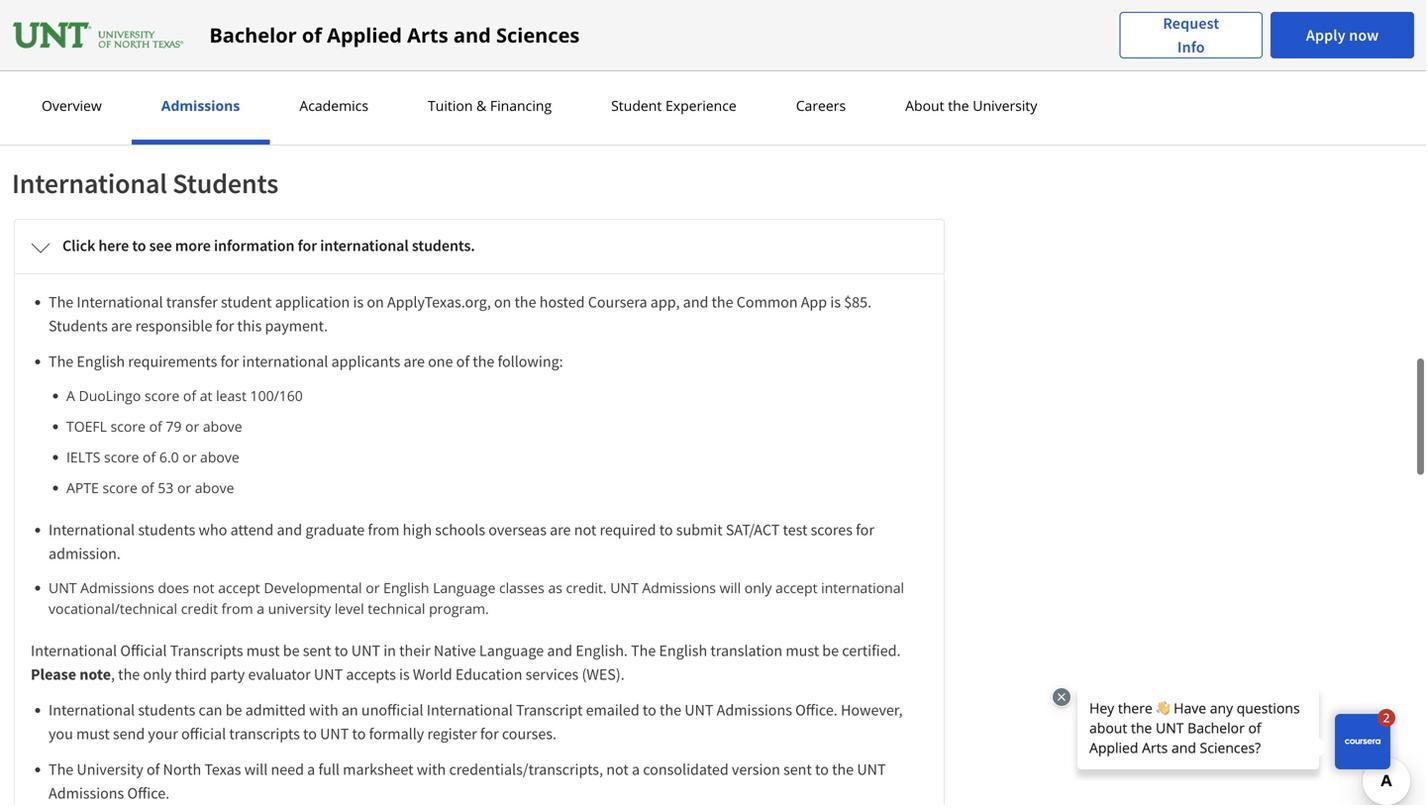 Task type: vqa. For each thing, say whether or not it's contained in the screenshot.
'get'
no



Task type: locate. For each thing, give the bounding box(es) containing it.
and inside international students who attend and graduate from high schools overseas are not required to submit sat/act test scores for admission.
[[277, 520, 302, 540]]

international up certified.
[[821, 578, 904, 597]]

2 vertical spatial not
[[606, 760, 629, 780]]

english up duolingo
[[77, 352, 125, 371]]

1 horizontal spatial will
[[720, 578, 741, 597]]

app
[[801, 292, 827, 312]]

the down the you
[[49, 760, 74, 780]]

unt
[[49, 578, 77, 597], [610, 578, 639, 597], [351, 641, 380, 661], [314, 665, 343, 684], [685, 700, 714, 720], [320, 724, 349, 744], [857, 760, 886, 780]]

1 horizontal spatial sent
[[784, 760, 812, 780]]

the inside the university of north texas will need a full marksheet with credentials/transcripts, not a consolidated version sent to the unt admissions office.
[[49, 760, 74, 780]]

admissions down the you
[[49, 784, 124, 803]]

0 horizontal spatial only
[[143, 665, 172, 684]]

2 horizontal spatial english
[[659, 641, 707, 661]]

or up technical
[[366, 578, 380, 597]]

sent right version
[[784, 760, 812, 780]]

0 vertical spatial above
[[203, 417, 242, 436]]

international for international students who attend and graduate from high schools overseas are not required to submit sat/act test scores for admission.
[[49, 520, 135, 540]]

the international transfer student application is on applytexas.org, on the hosted coursera app, and the common app is $85. students are responsible for this payment.
[[49, 292, 872, 336]]

official
[[120, 641, 167, 661]]

register
[[427, 724, 477, 744]]

1 horizontal spatial a
[[307, 760, 315, 780]]

the up the a
[[49, 352, 74, 371]]

the right emailed
[[660, 700, 682, 720]]

0 horizontal spatial must
[[76, 724, 110, 744]]

office. inside international students can be admitted with an unofficial international transcript emailed to the unt admissions office. however, you must send your official transcripts to unt to formally register for courses.
[[796, 700, 838, 720]]

admission.
[[49, 544, 121, 564]]

1 vertical spatial above
[[200, 448, 239, 467]]

0 vertical spatial students
[[115, 31, 221, 66]]

0 vertical spatial international
[[320, 236, 409, 256]]

academics
[[299, 96, 368, 115]]

score for 6.0
[[104, 448, 139, 467]]

students down 53
[[138, 520, 195, 540]]

0 vertical spatial from
[[368, 520, 400, 540]]

applied
[[327, 21, 402, 49]]

is right app
[[830, 292, 841, 312]]

not left 'required'
[[574, 520, 597, 540]]

english.
[[576, 641, 628, 661]]

0 horizontal spatial will
[[244, 760, 268, 780]]

a inside the unt admissions does not accept developmental or english language classes as credit. unt admissions will only accept international vocational/technical credit from a university level technical program.
[[257, 599, 265, 618]]

from
[[368, 520, 400, 540], [222, 599, 253, 618]]

score inside 'list item'
[[104, 448, 139, 467]]

,
[[111, 665, 115, 684]]

the left "hosted"
[[515, 292, 536, 312]]

and right app,
[[683, 292, 709, 312]]

see
[[149, 236, 172, 256]]

your
[[148, 724, 178, 744]]

the down 'click'
[[49, 292, 74, 312]]

1 horizontal spatial only
[[745, 578, 772, 597]]

international up please
[[31, 641, 117, 661]]

sent inside international official transcripts must be sent to unt in their native language and english. the english translation must be certified. please note , the only third party evaluator unt accepts is world education services (wes).
[[303, 641, 331, 661]]

careers
[[796, 96, 846, 115]]

admissions down submit
[[642, 578, 716, 597]]

be up evaluator
[[283, 641, 300, 661]]

world
[[413, 665, 452, 684]]

are left one on the left of page
[[404, 352, 425, 371]]

of left 53
[[141, 478, 154, 497]]

2 horizontal spatial be
[[822, 641, 839, 661]]

0 horizontal spatial sent
[[303, 641, 331, 661]]

0 horizontal spatial on
[[367, 292, 384, 312]]

1 horizontal spatial with
[[417, 760, 446, 780]]

accept down attend
[[218, 578, 260, 597]]

1 vertical spatial only
[[143, 665, 172, 684]]

above down least
[[203, 417, 242, 436]]

with down the register
[[417, 760, 446, 780]]

consolidated
[[643, 760, 729, 780]]

from right credit
[[222, 599, 253, 618]]

0 vertical spatial not
[[574, 520, 597, 540]]

students.
[[412, 236, 475, 256]]

international for international students can be admitted with an unofficial international transcript emailed to the unt admissions office. however, you must send your official transcripts to unt to formally register for courses.
[[49, 700, 135, 720]]

list containing the international transfer student application is on applytexas.org, on the hosted coursera app, and the common app is $85. students are responsible for this payment.
[[39, 290, 928, 619]]

the right 'about'
[[948, 96, 969, 115]]

score right the ielts
[[104, 448, 139, 467]]

only down sat/act
[[745, 578, 772, 597]]

now
[[1349, 25, 1379, 45]]

a left "consolidated"
[[632, 760, 640, 780]]

1 vertical spatial office.
[[127, 784, 170, 803]]

1 vertical spatial students
[[138, 700, 195, 720]]

above inside list item
[[203, 417, 242, 436]]

0 vertical spatial university
[[973, 96, 1037, 115]]

english inside international official transcripts must be sent to unt in their native language and english. the english translation must be certified. please note , the only third party evaluator unt accepts is world education services (wes).
[[659, 641, 707, 661]]

1 vertical spatial are
[[404, 352, 425, 371]]

international down the note
[[49, 700, 135, 720]]

0 horizontal spatial a
[[257, 599, 265, 618]]

not inside international students who attend and graduate from high schools overseas are not required to submit sat/act test scores for admission.
[[574, 520, 597, 540]]

are inside the international transfer student application is on applytexas.org, on the hosted coursera app, and the common app is $85. students are responsible for this payment.
[[111, 316, 132, 336]]

1 vertical spatial with
[[417, 760, 446, 780]]

score right apte at the bottom left of the page
[[102, 478, 138, 497]]

1 horizontal spatial university
[[973, 96, 1037, 115]]

0 horizontal spatial be
[[226, 700, 242, 720]]

1 vertical spatial language
[[479, 641, 544, 661]]

0 vertical spatial are
[[111, 316, 132, 336]]

students for international students
[[173, 166, 279, 201]]

score down duolingo
[[111, 417, 146, 436]]

must right the you
[[76, 724, 110, 744]]

0 horizontal spatial office.
[[127, 784, 170, 803]]

developmental
[[264, 578, 362, 597]]

english
[[77, 352, 125, 371], [383, 578, 429, 597], [659, 641, 707, 661]]

admissions up vocational/technical
[[80, 578, 154, 597]]

office. left however,
[[796, 700, 838, 720]]

sciences
[[496, 21, 580, 49]]

1 vertical spatial from
[[222, 599, 253, 618]]

with
[[309, 700, 338, 720], [417, 760, 446, 780]]

version
[[732, 760, 780, 780]]

international up admission.
[[49, 520, 135, 540]]

must
[[246, 641, 280, 661], [786, 641, 819, 661], [76, 724, 110, 744]]

will down sat/act
[[720, 578, 741, 597]]

0 vertical spatial sent
[[303, 641, 331, 661]]

duolingo
[[79, 386, 141, 405]]

of left 6.0
[[143, 448, 156, 467]]

party
[[210, 665, 245, 684]]

1 vertical spatial will
[[244, 760, 268, 780]]

international inside the unt admissions does not accept developmental or english language classes as credit. unt admissions will only accept international vocational/technical credit from a university level technical program.
[[821, 578, 904, 597]]

or right 6.0
[[182, 448, 197, 467]]

above right 6.0
[[200, 448, 239, 467]]

university right 'about'
[[973, 96, 1037, 115]]

2 vertical spatial above
[[195, 478, 234, 497]]

and right attend
[[277, 520, 302, 540]]

level
[[335, 599, 364, 618]]

1 horizontal spatial are
[[404, 352, 425, 371]]

of
[[302, 21, 322, 49], [456, 352, 470, 371], [183, 386, 196, 405], [149, 417, 162, 436], [143, 448, 156, 467], [141, 478, 154, 497], [147, 760, 160, 780]]

unofficial
[[361, 700, 424, 720]]

from left "high"
[[368, 520, 400, 540]]

international inside international official transcripts must be sent to unt in their native language and english. the english translation must be certified. please note , the only third party evaluator unt accepts is world education services (wes).
[[31, 641, 117, 661]]

a left university on the left of the page
[[257, 599, 265, 618]]

above up the who
[[195, 478, 234, 497]]

a
[[66, 386, 75, 405]]

international inside international students who attend and graduate from high schools overseas are not required to submit sat/act test scores for admission.
[[49, 520, 135, 540]]

the inside the university of north texas will need a full marksheet with credentials/transcripts, not a consolidated version sent to the unt admissions office.
[[832, 760, 854, 780]]

bachelor of applied arts and sciences
[[209, 21, 580, 49]]

the
[[49, 292, 74, 312], [49, 352, 74, 371], [631, 641, 656, 661], [49, 760, 74, 780]]

students inside international students can be admitted with an unofficial international transcript emailed to the unt admissions office. however, you must send your official transcripts to unt to formally register for courses.
[[138, 700, 195, 720]]

to right emailed
[[643, 700, 657, 720]]

international students
[[12, 166, 279, 201]]

of left applied
[[302, 21, 322, 49]]

classes
[[499, 578, 545, 597]]

list containing a duolingo score of at least 100/160
[[56, 385, 928, 498]]

0 vertical spatial language
[[433, 578, 496, 597]]

2 vertical spatial international
[[821, 578, 904, 597]]

2 horizontal spatial is
[[830, 292, 841, 312]]

list
[[39, 290, 928, 619], [56, 385, 928, 498], [39, 698, 928, 805]]

must up evaluator
[[246, 641, 280, 661]]

the for the university of north texas will need a full marksheet with credentials/transcripts, not a consolidated version sent to the unt admissions office.
[[49, 760, 74, 780]]

credit
[[181, 599, 218, 618]]

international up 100/160
[[242, 352, 328, 371]]

0 horizontal spatial not
[[193, 578, 215, 597]]

toefl score of 79 or above list item
[[66, 416, 928, 437]]

international up the register
[[427, 700, 513, 720]]

above for apte score of 53 or above
[[195, 478, 234, 497]]

or right 53
[[177, 478, 191, 497]]

for right the register
[[480, 724, 499, 744]]

bachelor
[[209, 21, 297, 49]]

international up application
[[320, 236, 409, 256]]

the up a duolingo score of at least 100/160 list item
[[473, 352, 495, 371]]

on left "hosted"
[[494, 292, 511, 312]]

emailed
[[586, 700, 640, 720]]

overview
[[42, 96, 102, 115]]

score up the toefl score of 79 or above
[[145, 386, 180, 405]]

courses.
[[502, 724, 557, 744]]

0 vertical spatial only
[[745, 578, 772, 597]]

will inside the university of north texas will need a full marksheet with credentials/transcripts, not a consolidated version sent to the unt admissions office.
[[244, 760, 268, 780]]

1 horizontal spatial english
[[383, 578, 429, 597]]

evaluator
[[248, 665, 311, 684]]

the inside the international transfer student application is on applytexas.org, on the hosted coursera app, and the common app is $85. students are responsible for this payment.
[[49, 292, 74, 312]]

0 vertical spatial office.
[[796, 700, 838, 720]]

international up 'click'
[[12, 166, 167, 201]]

0 horizontal spatial english
[[77, 352, 125, 371]]

for left this
[[216, 316, 234, 336]]

be right the can
[[226, 700, 242, 720]]

sent up evaluator
[[303, 641, 331, 661]]

need
[[271, 760, 304, 780]]

international inside dropdown button
[[320, 236, 409, 256]]

or inside the unt admissions does not accept developmental or english language classes as credit. unt admissions will only accept international vocational/technical credit from a university level technical program.
[[366, 578, 380, 597]]

0 horizontal spatial are
[[111, 316, 132, 336]]

to down admitted
[[303, 724, 317, 744]]

english left translation
[[659, 641, 707, 661]]

the down however,
[[832, 760, 854, 780]]

apte score of 53 or above list item
[[66, 477, 928, 498]]

at
[[200, 386, 212, 405]]

are inside list item
[[404, 352, 425, 371]]

53
[[158, 478, 174, 497]]

unt down however,
[[857, 760, 886, 780]]

2 vertical spatial english
[[659, 641, 707, 661]]

0 vertical spatial with
[[309, 700, 338, 720]]

1 horizontal spatial office.
[[796, 700, 838, 720]]

above inside list item
[[195, 478, 234, 497]]

students inside international students who attend and graduate from high schools overseas are not required to submit sat/act test scores for admission.
[[138, 520, 195, 540]]

2 vertical spatial students
[[49, 316, 108, 336]]

or inside list item
[[185, 417, 199, 436]]

services
[[526, 665, 579, 684]]

1 vertical spatial not
[[193, 578, 215, 597]]

to up accepts
[[335, 641, 348, 661]]

0 horizontal spatial with
[[309, 700, 338, 720]]

university inside the university of north texas will need a full marksheet with credentials/transcripts, not a consolidated version sent to the unt admissions office.
[[77, 760, 143, 780]]

the inside list item
[[49, 352, 74, 371]]

1 horizontal spatial not
[[574, 520, 597, 540]]

must right translation
[[786, 641, 819, 661]]

however,
[[841, 700, 903, 720]]

1 vertical spatial sent
[[784, 760, 812, 780]]

the inside international official transcripts must be sent to unt in their native language and english. the english translation must be certified. please note , the only third party evaluator unt accepts is world education services (wes).
[[118, 665, 140, 684]]

2 vertical spatial are
[[550, 520, 571, 540]]

and inside international official transcripts must be sent to unt in their native language and english. the english translation must be certified. please note , the only third party evaluator unt accepts is world education services (wes).
[[547, 641, 573, 661]]

be
[[283, 641, 300, 661], [822, 641, 839, 661], [226, 700, 242, 720]]

for inside international students who attend and graduate from high schools overseas are not required to submit sat/act test scores for admission.
[[856, 520, 875, 540]]

students up your
[[138, 700, 195, 720]]

and inside the international transfer student application is on applytexas.org, on the hosted coursera app, and the common app is $85. students are responsible for this payment.
[[683, 292, 709, 312]]

or for 53
[[177, 478, 191, 497]]

and up the services
[[547, 641, 573, 661]]

vocational/technical
[[49, 599, 177, 618]]

ielts
[[66, 448, 100, 467]]

office. down north
[[127, 784, 170, 803]]

or
[[185, 417, 199, 436], [182, 448, 197, 467], [177, 478, 191, 497], [366, 578, 380, 597]]

submit
[[676, 520, 723, 540]]

score for 79
[[111, 417, 146, 436]]

students up information
[[173, 166, 279, 201]]

to right version
[[815, 760, 829, 780]]

1 horizontal spatial on
[[494, 292, 511, 312]]

1 horizontal spatial from
[[368, 520, 400, 540]]

only down the official
[[143, 665, 172, 684]]

careers link
[[790, 96, 852, 115]]

2 horizontal spatial are
[[550, 520, 571, 540]]

is
[[353, 292, 364, 312], [830, 292, 841, 312], [399, 665, 410, 684]]

of inside the university of north texas will need a full marksheet with credentials/transcripts, not a consolidated version sent to the unt admissions office.
[[147, 760, 160, 780]]

1 vertical spatial english
[[383, 578, 429, 597]]

&
[[477, 96, 487, 115]]

the english requirements for international applicants are one of the following: list item
[[49, 350, 928, 498]]

1 vertical spatial international
[[242, 352, 328, 371]]

marksheet
[[343, 760, 414, 780]]

to left see
[[132, 236, 146, 256]]

2 horizontal spatial must
[[786, 641, 819, 661]]

2 horizontal spatial not
[[606, 760, 629, 780]]

0 vertical spatial will
[[720, 578, 741, 597]]

0 vertical spatial english
[[77, 352, 125, 371]]

university down send
[[77, 760, 143, 780]]

2 students from the top
[[138, 700, 195, 720]]

coursera
[[588, 292, 647, 312]]

the right the english.
[[631, 641, 656, 661]]

unt left in
[[351, 641, 380, 661]]

will left the need
[[244, 760, 268, 780]]

admissions inside the university of north texas will need a full marksheet with credentials/transcripts, not a consolidated version sent to the unt admissions office.
[[49, 784, 124, 803]]

more
[[175, 236, 211, 256]]

1 horizontal spatial accept
[[776, 578, 818, 597]]

international
[[12, 166, 167, 201], [77, 292, 163, 312], [49, 520, 135, 540], [31, 641, 117, 661], [49, 700, 135, 720], [427, 700, 513, 720]]

for right scores
[[856, 520, 875, 540]]

1 horizontal spatial is
[[399, 665, 410, 684]]

are left responsible
[[111, 316, 132, 336]]

are right overseas
[[550, 520, 571, 540]]

language up education
[[479, 641, 544, 661]]

is down their
[[399, 665, 410, 684]]

of left north
[[147, 760, 160, 780]]

the right ,
[[118, 665, 140, 684]]

admissions up version
[[717, 700, 792, 720]]

is right application
[[353, 292, 364, 312]]

international for international official transcripts must be sent to unt in their native language and english. the english translation must be certified. please note , the only third party evaluator unt accepts is world education services (wes).
[[31, 641, 117, 661]]

not down emailed
[[606, 760, 629, 780]]

english up technical
[[383, 578, 429, 597]]

2 on from the left
[[494, 292, 511, 312]]

english inside list item
[[77, 352, 125, 371]]

for up least
[[220, 352, 239, 371]]

in
[[384, 641, 396, 661]]

high
[[403, 520, 432, 540]]

to
[[132, 236, 146, 256], [659, 520, 673, 540], [335, 641, 348, 661], [643, 700, 657, 720], [303, 724, 317, 744], [352, 724, 366, 744], [815, 760, 829, 780]]

1 vertical spatial university
[[77, 760, 143, 780]]

0 horizontal spatial university
[[77, 760, 143, 780]]

and
[[454, 21, 491, 49], [683, 292, 709, 312], [277, 520, 302, 540], [547, 641, 573, 661]]

1 vertical spatial students
[[173, 166, 279, 201]]

international down here
[[77, 292, 163, 312]]

the for the international transfer student application is on applytexas.org, on the hosted coursera app, and the common app is $85. students are responsible for this payment.
[[49, 292, 74, 312]]

0 horizontal spatial accept
[[218, 578, 260, 597]]

0 vertical spatial students
[[138, 520, 195, 540]]

students inside the international transfer student application is on applytexas.org, on the hosted coursera app, and the common app is $85. students are responsible for this payment.
[[49, 316, 108, 336]]

info
[[1178, 37, 1205, 57]]

to inside international students who attend and graduate from high schools overseas are not required to submit sat/act test scores for admission.
[[659, 520, 673, 540]]

texas
[[204, 760, 241, 780]]

admissions
[[161, 96, 240, 115], [80, 578, 154, 597], [642, 578, 716, 597], [717, 700, 792, 720], [49, 784, 124, 803]]

0 horizontal spatial from
[[222, 599, 253, 618]]

students
[[138, 520, 195, 540], [138, 700, 195, 720]]

score inside list item
[[111, 417, 146, 436]]

0 horizontal spatial is
[[353, 292, 364, 312]]

accept down test
[[776, 578, 818, 597]]

above inside 'list item'
[[200, 448, 239, 467]]

a duolingo score of at least 100/160
[[66, 386, 303, 405]]

list inside "the english requirements for international applicants are one of the following:" list item
[[56, 385, 928, 498]]

1 on from the left
[[367, 292, 384, 312]]

for right information
[[298, 236, 317, 256]]

a
[[257, 599, 265, 618], [307, 760, 315, 780], [632, 760, 640, 780]]

arts
[[407, 21, 448, 49]]

to left submit
[[659, 520, 673, 540]]

1 students from the top
[[138, 520, 195, 540]]



Task type: describe. For each thing, give the bounding box(es) containing it.
official
[[181, 724, 226, 744]]

click here to see more information for international students. button
[[15, 220, 944, 273]]

apte
[[66, 478, 99, 497]]

100/160
[[250, 386, 303, 405]]

full
[[318, 760, 340, 780]]

2 horizontal spatial a
[[632, 760, 640, 780]]

academics link
[[294, 96, 374, 115]]

not inside the university of north texas will need a full marksheet with credentials/transcripts, not a consolidated version sent to the unt admissions office.
[[606, 760, 629, 780]]

student experience link
[[605, 96, 743, 115]]

unt up "consolidated"
[[685, 700, 714, 720]]

attend
[[230, 520, 274, 540]]

transcript
[[516, 700, 583, 720]]

tuition & financing
[[428, 96, 552, 115]]

toefl score of 79 or above
[[66, 417, 242, 436]]

send
[[113, 724, 145, 744]]

international inside the international transfer student application is on applytexas.org, on the hosted coursera app, and the common app is $85. students are responsible for this payment.
[[77, 292, 163, 312]]

not inside the unt admissions does not accept developmental or english language classes as credit. unt admissions will only accept international vocational/technical credit from a university level technical program.
[[193, 578, 215, 597]]

international for international students
[[12, 166, 167, 201]]

third
[[175, 665, 207, 684]]

information
[[214, 236, 295, 256]]

unt up an
[[314, 665, 343, 684]]

admissions down bachelor
[[161, 96, 240, 115]]

be inside international students can be admitted with an unofficial international transcript emailed to the unt admissions office. however, you must send your official transcripts to unt to formally register for courses.
[[226, 700, 242, 720]]

click here to see more information for international students.
[[62, 236, 475, 256]]

admissions inside international students can be admitted with an unofficial international transcript emailed to the unt admissions office. however, you must send your official transcripts to unt to formally register for courses.
[[717, 700, 792, 720]]

one
[[428, 352, 453, 371]]

native
[[434, 641, 476, 661]]

ielts score of 6.0 or above
[[66, 448, 239, 467]]

following:
[[498, 352, 563, 371]]

does
[[158, 578, 189, 597]]

overseas
[[489, 520, 547, 540]]

or for 79
[[185, 417, 199, 436]]

about the university link
[[900, 96, 1043, 115]]

applytexas.org,
[[387, 292, 491, 312]]

students for transfer students
[[115, 31, 221, 66]]

schools
[[435, 520, 485, 540]]

for inside click here to see more information for international students. dropdown button
[[298, 236, 317, 256]]

to down an
[[352, 724, 366, 744]]

of right one on the left of page
[[456, 352, 470, 371]]

university of north texas image
[[12, 19, 186, 51]]

language inside international official transcripts must be sent to unt in their native language and english. the english translation must be certified. please note , the only third party evaluator unt accepts is world education services (wes).
[[479, 641, 544, 661]]

accepts
[[346, 665, 396, 684]]

overview link
[[36, 96, 108, 115]]

6.0
[[159, 448, 179, 467]]

you
[[49, 724, 73, 744]]

list containing international students can be admitted with an unofficial international transcript emailed to the unt admissions office. however, you must send your official transcripts to unt to formally register for courses.
[[39, 698, 928, 805]]

app,
[[651, 292, 680, 312]]

of inside 'list item'
[[143, 448, 156, 467]]

common
[[737, 292, 798, 312]]

test
[[783, 520, 808, 540]]

transfer
[[166, 292, 218, 312]]

for inside international students can be admitted with an unofficial international transcript emailed to the unt admissions office. however, you must send your official transcripts to unt to formally register for courses.
[[480, 724, 499, 744]]

is inside international official transcripts must be sent to unt in their native language and english. the english translation must be certified. please note , the only third party evaluator unt accepts is world education services (wes).
[[399, 665, 410, 684]]

1 horizontal spatial be
[[283, 641, 300, 661]]

credit.
[[566, 578, 607, 597]]

transcripts
[[170, 641, 243, 661]]

and right the arts
[[454, 21, 491, 49]]

sat/act
[[726, 520, 780, 540]]

unt down admission.
[[49, 578, 77, 597]]

student
[[221, 292, 272, 312]]

about
[[906, 96, 945, 115]]

their
[[399, 641, 431, 661]]

note
[[79, 665, 111, 684]]

from inside international students who attend and graduate from high schools overseas are not required to submit sat/act test scores for admission.
[[368, 520, 400, 540]]

with inside international students can be admitted with an unofficial international transcript emailed to the unt admissions office. however, you must send your official transcripts to unt to formally register for courses.
[[309, 700, 338, 720]]

admissions link
[[155, 96, 246, 115]]

only inside the unt admissions does not accept developmental or english language classes as credit. unt admissions will only accept international vocational/technical credit from a university level technical program.
[[745, 578, 772, 597]]

language inside the unt admissions does not accept developmental or english language classes as credit. unt admissions will only accept international vocational/technical credit from a university level technical program.
[[433, 578, 496, 597]]

program.
[[429, 599, 489, 618]]

graduate
[[305, 520, 365, 540]]

apply now button
[[1271, 12, 1415, 58]]

student experience
[[611, 96, 737, 115]]

required
[[600, 520, 656, 540]]

must inside international students can be admitted with an unofficial international transcript emailed to the unt admissions office. however, you must send your official transcripts to unt to formally register for courses.
[[76, 724, 110, 744]]

for inside the international transfer student application is on applytexas.org, on the hosted coursera app, and the common app is $85. students are responsible for this payment.
[[216, 316, 234, 336]]

unt right credit.
[[610, 578, 639, 597]]

this
[[237, 316, 262, 336]]

are inside international students who attend and graduate from high schools overseas are not required to submit sat/act test scores for admission.
[[550, 520, 571, 540]]

2 accept from the left
[[776, 578, 818, 597]]

79
[[166, 417, 182, 436]]

tuition
[[428, 96, 473, 115]]

only inside international official transcripts must be sent to unt in their native language and english. the english translation must be certified. please note , the only third party evaluator unt accepts is world education services (wes).
[[143, 665, 172, 684]]

transcripts
[[229, 724, 300, 744]]

unt inside the university of north texas will need a full marksheet with credentials/transcripts, not a consolidated version sent to the unt admissions office.
[[857, 760, 886, 780]]

certified.
[[842, 641, 901, 661]]

transfer
[[12, 31, 109, 66]]

of left at at the left of page
[[183, 386, 196, 405]]

1 accept from the left
[[218, 578, 260, 597]]

toefl
[[66, 417, 107, 436]]

the inside international students can be admitted with an unofficial international transcript emailed to the unt admissions office. however, you must send your official transcripts to unt to formally register for courses.
[[660, 700, 682, 720]]

or for 6.0
[[182, 448, 197, 467]]

hosted
[[540, 292, 585, 312]]

the left common
[[712, 292, 734, 312]]

experience
[[666, 96, 737, 115]]

education
[[455, 665, 522, 684]]

above for toefl score of 79 or above
[[203, 417, 242, 436]]

payment.
[[265, 316, 328, 336]]

apply now
[[1306, 25, 1379, 45]]

international official transcripts must be sent to unt in their native language and english. the english translation must be certified. please note , the only third party evaluator unt accepts is world education services (wes).
[[31, 641, 901, 684]]

technical
[[368, 599, 425, 618]]

the inside international official transcripts must be sent to unt in their native language and english. the english translation must be certified. please note , the only third party evaluator unt accepts is world education services (wes).
[[631, 641, 656, 661]]

least
[[216, 386, 247, 405]]

applicants
[[331, 352, 400, 371]]

the inside list item
[[473, 352, 495, 371]]

a duolingo score of at least 100/160 list item
[[66, 385, 928, 406]]

students for can
[[138, 700, 195, 720]]

here
[[98, 236, 129, 256]]

responsible
[[135, 316, 212, 336]]

request info
[[1163, 13, 1220, 57]]

will inside the unt admissions does not accept developmental or english language classes as credit. unt admissions will only accept international vocational/technical credit from a university level technical program.
[[720, 578, 741, 597]]

ielts score of 6.0 or above list item
[[66, 447, 928, 468]]

unt admissions does not accept developmental or english language classes as credit. unt admissions will only accept international vocational/technical credit from a university level technical program. list item
[[49, 577, 928, 619]]

from inside the unt admissions does not accept developmental or english language classes as credit. unt admissions will only accept international vocational/technical credit from a university level technical program.
[[222, 599, 253, 618]]

of inside list item
[[149, 417, 162, 436]]

north
[[163, 760, 201, 780]]

the for the english requirements for international applicants are one of the following:
[[49, 352, 74, 371]]

above for ielts score of 6.0 or above
[[200, 448, 239, 467]]

international inside list item
[[242, 352, 328, 371]]

$85.
[[844, 292, 872, 312]]

translation
[[711, 641, 783, 661]]

students for who
[[138, 520, 195, 540]]

to inside international official transcripts must be sent to unt in their native language and english. the english translation must be certified. please note , the only third party evaluator unt accepts is world education services (wes).
[[335, 641, 348, 661]]

about the university
[[906, 96, 1037, 115]]

score for 53
[[102, 478, 138, 497]]

sent inside the university of north texas will need a full marksheet with credentials/transcripts, not a consolidated version sent to the unt admissions office.
[[784, 760, 812, 780]]

unt down an
[[320, 724, 349, 744]]

for inside "the english requirements for international applicants are one of the following:" list item
[[220, 352, 239, 371]]

office. inside the university of north texas will need a full marksheet with credentials/transcripts, not a consolidated version sent to the unt admissions office.
[[127, 784, 170, 803]]

to inside the university of north texas will need a full marksheet with credentials/transcripts, not a consolidated version sent to the unt admissions office.
[[815, 760, 829, 780]]

international students who attend and graduate from high schools overseas are not required to submit sat/act test scores for admission.
[[49, 520, 875, 564]]

the english requirements for international applicants are one of the following:
[[49, 352, 563, 371]]

requirements
[[128, 352, 217, 371]]

with inside the university of north texas will need a full marksheet with credentials/transcripts, not a consolidated version sent to the unt admissions office.
[[417, 760, 446, 780]]

english inside the unt admissions does not accept developmental or english language classes as credit. unt admissions will only accept international vocational/technical credit from a university level technical program.
[[383, 578, 429, 597]]

1 horizontal spatial must
[[246, 641, 280, 661]]

please
[[31, 665, 76, 684]]

to inside dropdown button
[[132, 236, 146, 256]]

request info button
[[1120, 11, 1263, 59]]

can
[[199, 700, 222, 720]]

an
[[342, 700, 358, 720]]



